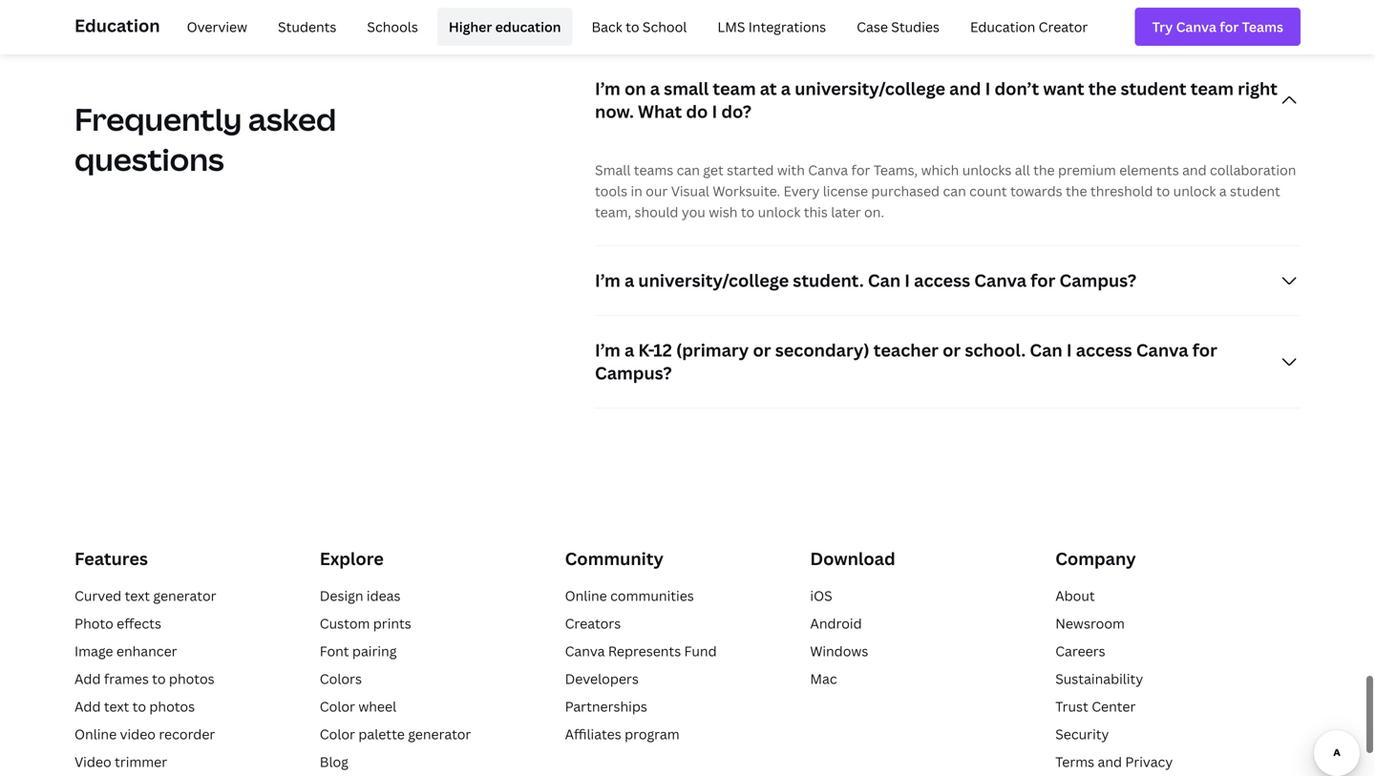 Task type: describe. For each thing, give the bounding box(es) containing it.
education for education creator
[[970, 18, 1035, 36]]

access inside i'm a k-12 (primary or secondary) teacher or school. can i access canva for campus?
[[1076, 338, 1132, 362]]

i inside i'm a k-12 (primary or secondary) teacher or school. can i access canva for campus?
[[1066, 338, 1072, 362]]

sustainability link
[[1055, 670, 1143, 688]]

font pairing link
[[320, 642, 397, 660]]

12
[[653, 338, 672, 362]]

for inside the i'm a university/college student. can i access canva for campus? dropdown button
[[1031, 269, 1056, 292]]

online communities link
[[565, 587, 694, 605]]

back to school link
[[580, 8, 698, 46]]

small
[[595, 161, 631, 179]]

developers
[[565, 670, 639, 688]]

i'm a university/college student. can i access canva for campus?
[[595, 269, 1136, 292]]

education creator link
[[959, 8, 1099, 46]]

privacy
[[1125, 753, 1173, 771]]

security
[[1055, 725, 1109, 743]]

get
[[703, 161, 724, 179]]

school
[[643, 18, 687, 36]]

download
[[810, 547, 895, 570]]

sustainability
[[1055, 670, 1143, 688]]

about newsroom careers sustainability trust center security terms and privacy
[[1055, 587, 1173, 771]]

the for student
[[1088, 77, 1117, 100]]

to inside menu bar
[[626, 18, 639, 36]]

prints
[[373, 614, 411, 632]]

online inside the "online communities creators canva represents fund developers partnerships affiliates program"
[[565, 587, 607, 605]]

i right do
[[712, 100, 717, 123]]

overview
[[187, 18, 247, 36]]

fund
[[684, 642, 717, 660]]

design ideas custom prints font pairing colors color wheel color palette generator blog
[[320, 587, 471, 771]]

education
[[495, 18, 561, 36]]

represents
[[608, 642, 681, 660]]

back to school
[[592, 18, 687, 36]]

lms
[[717, 18, 745, 36]]

a down team,
[[624, 269, 634, 292]]

center
[[1092, 697, 1136, 716]]

trust center link
[[1055, 697, 1136, 716]]

questions
[[74, 138, 224, 180]]

for inside small teams can get started with canva for teams, which unlocks all the premium elements and collaboration tools in our visual worksuite. every license purchased can count towards the threshold to unlock a student team, should you wish to unlock this later on.
[[851, 161, 870, 179]]

a inside small teams can get started with canva for teams, which unlocks all the premium elements and collaboration tools in our visual worksuite. every license purchased can count towards the threshold to unlock a student team, should you wish to unlock this later on.
[[1219, 182, 1227, 200]]

a right on
[[650, 77, 660, 100]]

company
[[1055, 547, 1136, 570]]

curved
[[74, 587, 121, 605]]

student inside i'm on a small team at a university/college and i don't want the student team right now. what do i do?
[[1121, 77, 1187, 100]]

1 team from the left
[[713, 77, 756, 100]]

visual
[[671, 182, 709, 200]]

i'm on a small team at a university/college and i don't want the student team right now. what do i do? button
[[595, 54, 1301, 146]]

0 horizontal spatial access
[[914, 269, 970, 292]]

custom
[[320, 614, 370, 632]]

newsroom link
[[1055, 614, 1125, 632]]

a inside i'm a k-12 (primary or secondary) teacher or school. can i access canva for campus?
[[624, 338, 634, 362]]

teams
[[634, 161, 673, 179]]

enhancer
[[116, 642, 177, 660]]

university/college inside i'm on a small team at a university/college and i don't want the student team right now. what do i do?
[[795, 77, 945, 100]]

2 color from the top
[[320, 725, 355, 743]]

want
[[1043, 77, 1084, 100]]

for inside i'm a k-12 (primary or secondary) teacher or school. can i access canva for campus?
[[1192, 338, 1217, 362]]

i left don't on the top of page
[[985, 77, 991, 100]]

do
[[686, 100, 708, 123]]

count
[[969, 182, 1007, 200]]

trimmer
[[115, 753, 167, 771]]

add text to photos link
[[74, 697, 195, 716]]

canva inside i'm a k-12 (primary or secondary) teacher or school. can i access canva for campus?
[[1136, 338, 1189, 362]]

a right at
[[781, 77, 791, 100]]

generator inside design ideas custom prints font pairing colors color wheel color palette generator blog
[[408, 725, 471, 743]]

unlocks
[[962, 161, 1012, 179]]

trust
[[1055, 697, 1088, 716]]

design
[[320, 587, 363, 605]]

careers
[[1055, 642, 1105, 660]]

campus? inside i'm a k-12 (primary or secondary) teacher or school. can i access canva for campus?
[[595, 361, 672, 385]]

license
[[823, 182, 868, 200]]

mac
[[810, 670, 837, 688]]

in
[[631, 182, 642, 200]]

i'm a k-12 (primary or secondary) teacher or school. can i access canva for campus?
[[595, 338, 1217, 385]]

to down worksuite.
[[741, 203, 755, 221]]

school.
[[965, 338, 1026, 362]]

video
[[74, 753, 111, 771]]

i'm for i'm a university/college student. can i access canva for campus?
[[595, 269, 620, 292]]

online video recorder link
[[74, 725, 215, 743]]

students
[[278, 18, 337, 36]]

lms integrations link
[[706, 8, 838, 46]]

schools link
[[356, 8, 430, 46]]

at
[[760, 77, 777, 100]]

the for premium
[[1033, 161, 1055, 179]]

about link
[[1055, 587, 1095, 605]]

started
[[727, 161, 774, 179]]

colors link
[[320, 670, 362, 688]]

what
[[638, 100, 682, 123]]

i'm on a small team at a university/college and i don't want the student team right now. what do i do?
[[595, 77, 1278, 123]]

canva inside small teams can get started with canva for teams, which unlocks all the premium elements and collaboration tools in our visual worksuite. every license purchased can count towards the threshold to unlock a student team, should you wish to unlock this later on.
[[808, 161, 848, 179]]

ios link
[[810, 587, 832, 605]]

1 horizontal spatial can
[[943, 182, 966, 200]]

windows
[[810, 642, 868, 660]]

every
[[783, 182, 820, 200]]

colors
[[320, 670, 362, 688]]

online inside the curved text generator photo effects image enhancer add frames to photos add text to photos online video recorder video trimmer
[[74, 725, 117, 743]]

creators link
[[565, 614, 621, 632]]

affiliates
[[565, 725, 621, 743]]

to up video
[[132, 697, 146, 716]]

k-
[[638, 338, 653, 362]]

on
[[624, 77, 646, 100]]

0 vertical spatial photos
[[169, 670, 214, 688]]

video
[[120, 725, 156, 743]]

palette
[[358, 725, 405, 743]]

android
[[810, 614, 862, 632]]

terms
[[1055, 753, 1094, 771]]

creators
[[565, 614, 621, 632]]

collaboration
[[1210, 161, 1296, 179]]



Task type: locate. For each thing, give the bounding box(es) containing it.
photo effects link
[[74, 614, 161, 632]]

small teams can get started with canva for teams, which unlocks all the premium elements and collaboration tools in our visual worksuite. every license purchased can count towards the threshold to unlock a student team, should you wish to unlock this later on.
[[595, 161, 1296, 221]]

add frames to photos link
[[74, 670, 214, 688]]

to down enhancer
[[152, 670, 166, 688]]

blog
[[320, 753, 348, 771]]

1 vertical spatial unlock
[[758, 203, 801, 221]]

0 vertical spatial campus?
[[1059, 269, 1136, 292]]

can up visual in the top of the page
[[677, 161, 700, 179]]

canva inside the "online communities creators canva represents fund developers partnerships affiliates program"
[[565, 642, 605, 660]]

2 vertical spatial and
[[1098, 753, 1122, 771]]

the inside i'm on a small team at a university/college and i don't want the student team right now. what do i do?
[[1088, 77, 1117, 100]]

2 horizontal spatial and
[[1182, 161, 1207, 179]]

and inside "about newsroom careers sustainability trust center security terms and privacy"
[[1098, 753, 1122, 771]]

a down collaboration
[[1219, 182, 1227, 200]]

android link
[[810, 614, 862, 632]]

1 horizontal spatial unlock
[[1173, 182, 1216, 200]]

affiliates program link
[[565, 725, 680, 743]]

online up the creators link
[[565, 587, 607, 605]]

ios
[[810, 587, 832, 605]]

schools
[[367, 18, 418, 36]]

to right back
[[626, 18, 639, 36]]

a left k-
[[624, 338, 634, 362]]

about
[[1055, 587, 1095, 605]]

1 or from the left
[[753, 338, 771, 362]]

case
[[857, 18, 888, 36]]

i
[[985, 77, 991, 100], [712, 100, 717, 123], [905, 269, 910, 292], [1066, 338, 1072, 362]]

i'm for i'm on a small team at a university/college and i don't want the student team right now. what do i do?
[[595, 77, 620, 100]]

terms and privacy link
[[1055, 753, 1173, 771]]

and left don't on the top of page
[[949, 77, 981, 100]]

1 vertical spatial for
[[1031, 269, 1056, 292]]

for
[[851, 161, 870, 179], [1031, 269, 1056, 292], [1192, 338, 1217, 362]]

design ideas link
[[320, 587, 401, 605]]

0 horizontal spatial campus?
[[595, 361, 672, 385]]

premium
[[1058, 161, 1116, 179]]

unlock down every
[[758, 203, 801, 221]]

or
[[753, 338, 771, 362], [943, 338, 961, 362]]

color palette generator link
[[320, 725, 471, 743]]

features
[[74, 547, 148, 570]]

the right want
[[1088, 77, 1117, 100]]

2 horizontal spatial for
[[1192, 338, 1217, 362]]

curved text generator link
[[74, 587, 216, 605]]

small
[[664, 77, 709, 100]]

0 horizontal spatial university/college
[[638, 269, 789, 292]]

1 vertical spatial access
[[1076, 338, 1132, 362]]

2 vertical spatial i'm
[[595, 338, 620, 362]]

3 i'm from the top
[[595, 338, 620, 362]]

worksuite.
[[713, 182, 780, 200]]

video trimmer link
[[74, 753, 167, 771]]

image
[[74, 642, 113, 660]]

i up teacher
[[905, 269, 910, 292]]

1 color from the top
[[320, 697, 355, 716]]

1 horizontal spatial the
[[1066, 182, 1087, 200]]

team
[[713, 77, 756, 100], [1191, 77, 1234, 100]]

recorder
[[159, 725, 215, 743]]

can down which
[[943, 182, 966, 200]]

frequently
[[74, 98, 242, 140]]

generator inside the curved text generator photo effects image enhancer add frames to photos add text to photos online video recorder video trimmer
[[153, 587, 216, 605]]

online up video
[[74, 725, 117, 743]]

team left right
[[1191, 77, 1234, 100]]

threshold
[[1090, 182, 1153, 200]]

color wheel link
[[320, 697, 396, 716]]

0 horizontal spatial team
[[713, 77, 756, 100]]

education
[[74, 14, 160, 37], [970, 18, 1035, 36]]

0 horizontal spatial generator
[[153, 587, 216, 605]]

curved text generator photo effects image enhancer add frames to photos add text to photos online video recorder video trimmer
[[74, 587, 216, 771]]

effects
[[117, 614, 161, 632]]

and inside small teams can get started with canva for teams, which unlocks all the premium elements and collaboration tools in our visual worksuite. every license purchased can count towards the threshold to unlock a student team, should you wish to unlock this later on.
[[1182, 161, 1207, 179]]

0 vertical spatial unlock
[[1173, 182, 1216, 200]]

the down premium
[[1066, 182, 1087, 200]]

studies
[[891, 18, 940, 36]]

1 vertical spatial the
[[1033, 161, 1055, 179]]

creator
[[1039, 18, 1088, 36]]

1 horizontal spatial or
[[943, 338, 961, 362]]

campus? left (primary
[[595, 361, 672, 385]]

0 vertical spatial can
[[677, 161, 700, 179]]

2 vertical spatial the
[[1066, 182, 1087, 200]]

1 vertical spatial generator
[[408, 725, 471, 743]]

1 horizontal spatial access
[[1076, 338, 1132, 362]]

ideas
[[367, 587, 401, 605]]

2 add from the top
[[74, 697, 101, 716]]

1 add from the top
[[74, 670, 101, 688]]

can inside i'm a k-12 (primary or secondary) teacher or school. can i access canva for campus?
[[1030, 338, 1063, 362]]

the right all
[[1033, 161, 1055, 179]]

i right school. on the right top of page
[[1066, 338, 1072, 362]]

2 team from the left
[[1191, 77, 1234, 100]]

0 vertical spatial color
[[320, 697, 355, 716]]

1 vertical spatial i'm
[[595, 269, 620, 292]]

0 vertical spatial i'm
[[595, 77, 620, 100]]

student down collaboration
[[1230, 182, 1280, 200]]

canva represents fund link
[[565, 642, 717, 660]]

0 horizontal spatial or
[[753, 338, 771, 362]]

developers link
[[565, 670, 639, 688]]

partnerships link
[[565, 697, 647, 716]]

education element
[[74, 0, 1301, 53]]

1 horizontal spatial campus?
[[1059, 269, 1136, 292]]

0 vertical spatial student
[[1121, 77, 1187, 100]]

generator right palette
[[408, 725, 471, 743]]

1 vertical spatial can
[[1030, 338, 1063, 362]]

explore
[[320, 547, 384, 570]]

and right elements
[[1182, 161, 1207, 179]]

1 vertical spatial online
[[74, 725, 117, 743]]

team left at
[[713, 77, 756, 100]]

i'm inside i'm a k-12 (primary or secondary) teacher or school. can i access canva for campus?
[[595, 338, 620, 362]]

canva
[[808, 161, 848, 179], [974, 269, 1027, 292], [1136, 338, 1189, 362], [565, 642, 605, 660]]

and inside i'm on a small team at a university/college and i don't want the student team right now. what do i do?
[[949, 77, 981, 100]]

0 vertical spatial add
[[74, 670, 101, 688]]

0 horizontal spatial the
[[1033, 161, 1055, 179]]

student inside small teams can get started with canva for teams, which unlocks all the premium elements and collaboration tools in our visual worksuite. every license purchased can count towards the threshold to unlock a student team, should you wish to unlock this later on.
[[1230, 182, 1280, 200]]

1 vertical spatial campus?
[[595, 361, 672, 385]]

2 or from the left
[[943, 338, 961, 362]]

campus?
[[1059, 269, 1136, 292], [595, 361, 672, 385]]

text down frames
[[104, 697, 129, 716]]

higher
[[449, 18, 492, 36]]

0 vertical spatial generator
[[153, 587, 216, 605]]

1 horizontal spatial for
[[1031, 269, 1056, 292]]

or left school. on the right top of page
[[943, 338, 961, 362]]

2 vertical spatial for
[[1192, 338, 1217, 362]]

menu bar containing overview
[[168, 8, 1099, 46]]

0 vertical spatial access
[[914, 269, 970, 292]]

1 horizontal spatial generator
[[408, 725, 471, 743]]

campus? down threshold
[[1059, 269, 1136, 292]]

community
[[565, 547, 664, 570]]

1 vertical spatial color
[[320, 725, 355, 743]]

unlock
[[1173, 182, 1216, 200], [758, 203, 801, 221]]

partnerships
[[565, 697, 647, 716]]

1 vertical spatial and
[[1182, 161, 1207, 179]]

program
[[625, 725, 680, 743]]

0 horizontal spatial for
[[851, 161, 870, 179]]

online
[[565, 587, 607, 605], [74, 725, 117, 743]]

0 vertical spatial and
[[949, 77, 981, 100]]

0 horizontal spatial can
[[677, 161, 700, 179]]

lms integrations
[[717, 18, 826, 36]]

newsroom
[[1055, 614, 1125, 632]]

add down image
[[74, 670, 101, 688]]

generator up the effects
[[153, 587, 216, 605]]

integrations
[[748, 18, 826, 36]]

i'm
[[595, 77, 620, 100], [595, 269, 620, 292], [595, 338, 620, 362]]

university/college down wish
[[638, 269, 789, 292]]

1 horizontal spatial education
[[970, 18, 1035, 36]]

frequently asked questions
[[74, 98, 336, 180]]

wish
[[709, 203, 738, 221]]

this
[[804, 203, 828, 221]]

1 vertical spatial university/college
[[638, 269, 789, 292]]

pairing
[[352, 642, 397, 660]]

student up elements
[[1121, 77, 1187, 100]]

right
[[1238, 77, 1278, 100]]

menu bar
[[168, 8, 1099, 46]]

unlock down elements
[[1173, 182, 1216, 200]]

student.
[[793, 269, 864, 292]]

purchased
[[871, 182, 940, 200]]

teacher
[[874, 338, 939, 362]]

now.
[[595, 100, 634, 123]]

i'm a k-12 (primary or secondary) teacher or school. can i access canva for campus? button
[[595, 316, 1301, 408]]

0 horizontal spatial unlock
[[758, 203, 801, 221]]

add up video
[[74, 697, 101, 716]]

i'm for i'm a k-12 (primary or secondary) teacher or school. can i access canva for campus?
[[595, 338, 620, 362]]

1 horizontal spatial can
[[1030, 338, 1063, 362]]

0 vertical spatial can
[[868, 269, 901, 292]]

2 horizontal spatial the
[[1088, 77, 1117, 100]]

0 vertical spatial online
[[565, 587, 607, 605]]

color
[[320, 697, 355, 716], [320, 725, 355, 743]]

0 horizontal spatial student
[[1121, 77, 1187, 100]]

0 horizontal spatial can
[[868, 269, 901, 292]]

0 horizontal spatial and
[[949, 77, 981, 100]]

to down elements
[[1156, 182, 1170, 200]]

i'm left k-
[[595, 338, 620, 362]]

can right school. on the right top of page
[[1030, 338, 1063, 362]]

mac link
[[810, 670, 837, 688]]

1 horizontal spatial student
[[1230, 182, 1280, 200]]

frames
[[104, 670, 149, 688]]

2 i'm from the top
[[595, 269, 620, 292]]

font
[[320, 642, 349, 660]]

photos up "recorder"
[[149, 697, 195, 716]]

1 vertical spatial add
[[74, 697, 101, 716]]

0 vertical spatial for
[[851, 161, 870, 179]]

university/college down case
[[795, 77, 945, 100]]

menu bar inside education "element"
[[168, 8, 1099, 46]]

i'm inside i'm on a small team at a university/college and i don't want the student team right now. what do i do?
[[595, 77, 620, 100]]

1 vertical spatial text
[[104, 697, 129, 716]]

can
[[868, 269, 901, 292], [1030, 338, 1063, 362]]

on.
[[864, 203, 884, 221]]

1 vertical spatial photos
[[149, 697, 195, 716]]

can right 'student.'
[[868, 269, 901, 292]]

0 vertical spatial university/college
[[795, 77, 945, 100]]

photos
[[169, 670, 214, 688], [149, 697, 195, 716]]

and
[[949, 77, 981, 100], [1182, 161, 1207, 179], [1098, 753, 1122, 771]]

or right (primary
[[753, 338, 771, 362]]

and for about newsroom careers sustainability trust center security terms and privacy
[[1098, 753, 1122, 771]]

i'm down team,
[[595, 269, 620, 292]]

0 vertical spatial text
[[125, 587, 150, 605]]

color down colors 'link'
[[320, 697, 355, 716]]

0 horizontal spatial online
[[74, 725, 117, 743]]

i'm left on
[[595, 77, 620, 100]]

0 vertical spatial the
[[1088, 77, 1117, 100]]

and for i'm on a small team at a university/college and i don't want the student team right now. what do i do?
[[949, 77, 981, 100]]

1 horizontal spatial university/college
[[795, 77, 945, 100]]

color up blog link
[[320, 725, 355, 743]]

1 i'm from the top
[[595, 77, 620, 100]]

photos down enhancer
[[169, 670, 214, 688]]

0 horizontal spatial education
[[74, 14, 160, 37]]

1 vertical spatial student
[[1230, 182, 1280, 200]]

online communities creators canva represents fund developers partnerships affiliates program
[[565, 587, 717, 743]]

1 horizontal spatial and
[[1098, 753, 1122, 771]]

education for education
[[74, 14, 160, 37]]

and right terms
[[1098, 753, 1122, 771]]

text up the effects
[[125, 587, 150, 605]]

1 vertical spatial can
[[943, 182, 966, 200]]

custom prints link
[[320, 614, 411, 632]]

university/college inside dropdown button
[[638, 269, 789, 292]]

1 horizontal spatial team
[[1191, 77, 1234, 100]]

1 horizontal spatial online
[[565, 587, 607, 605]]

with
[[777, 161, 805, 179]]



Task type: vqa. For each thing, say whether or not it's contained in the screenshot.


